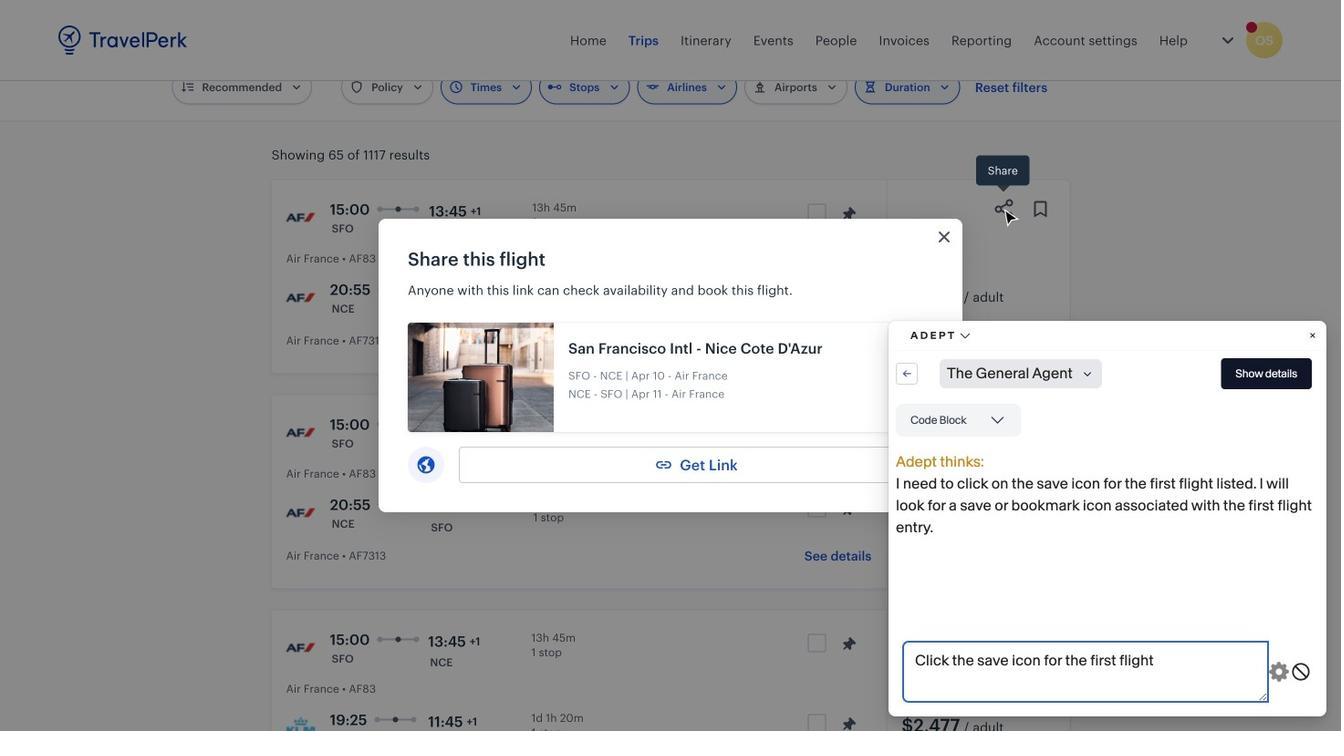 Task type: locate. For each thing, give the bounding box(es) containing it.
air france image
[[286, 633, 315, 662]]

4 air france image from the top
[[286, 498, 315, 527]]

modalheader element
[[379, 219, 963, 270]]

3 air france image from the top
[[286, 418, 315, 447]]

tooltip
[[977, 156, 1030, 195]]

air france image
[[286, 202, 315, 231], [286, 282, 315, 312], [286, 418, 315, 447], [286, 498, 315, 527]]

Return field
[[959, 22, 1154, 52]]



Task type: vqa. For each thing, say whether or not it's contained in the screenshot.
move backward to switch to the previous month. Image
no



Task type: describe. For each thing, give the bounding box(es) containing it.
2 air france image from the top
[[286, 282, 315, 312]]

1 air france image from the top
[[286, 202, 315, 231]]

Depart field
[[718, 22, 913, 52]]

modalbody element
[[379, 270, 963, 513]]

klm royal dutch airlines image
[[286, 713, 315, 732]]

To search field
[[471, 22, 656, 52]]



